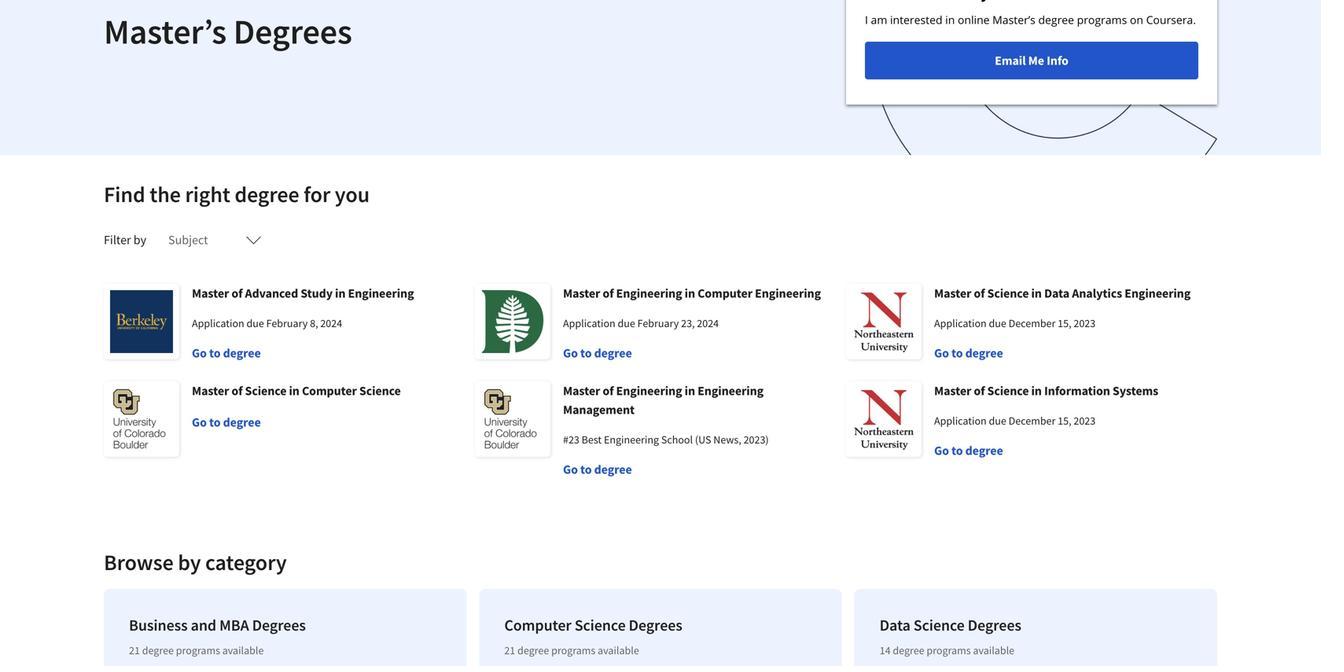 Task type: describe. For each thing, give the bounding box(es) containing it.
master of engineering in engineering management
[[563, 383, 764, 418]]

interested
[[890, 12, 943, 27]]

february for advanced
[[266, 316, 308, 330]]

computer for science
[[302, 383, 357, 399]]

due for computer
[[618, 316, 635, 330]]

go for master of advanced study in engineering
[[192, 345, 207, 361]]

best
[[582, 433, 602, 447]]

dartmouth college image
[[475, 284, 551, 359]]

advanced
[[245, 286, 298, 301]]

i
[[865, 12, 868, 27]]

master of science in computer science
[[192, 383, 401, 399]]

the
[[150, 181, 181, 208]]

info
[[1047, 53, 1069, 68]]

available for computer science degrees
[[598, 643, 639, 658]]

data science degrees
[[880, 616, 1022, 635]]

2024 for computer
[[697, 316, 719, 330]]

0 horizontal spatial master's
[[104, 9, 227, 53]]

master's degrees
[[104, 9, 352, 53]]

2 vertical spatial computer
[[504, 616, 572, 635]]

of for master of science in information systems
[[974, 383, 985, 399]]

by for filter
[[134, 232, 146, 248]]

master of science in data analytics engineering
[[935, 286, 1191, 301]]

go to degree for master of engineering in engineering management
[[563, 462, 632, 477]]

to for master of advanced study in engineering
[[209, 345, 221, 361]]

to for master of science in information systems
[[952, 443, 963, 459]]

due for in
[[247, 316, 264, 330]]

business and mba degrees
[[129, 616, 306, 635]]

find the right degree for you
[[104, 181, 370, 208]]

go to degree for master of science in data analytics engineering
[[935, 345, 1003, 361]]

university of california, berkeley image
[[104, 284, 179, 359]]

go for master of engineering in computer engineering
[[563, 345, 578, 361]]

filter by
[[104, 232, 146, 248]]

15, for data
[[1058, 316, 1072, 330]]

northeastern university image for master of science in information systems
[[846, 382, 922, 457]]

degree inside email me info status
[[1039, 12, 1075, 27]]

application for master of advanced study in engineering
[[192, 316, 244, 330]]

master of engineering in computer engineering
[[563, 286, 821, 301]]

study
[[301, 286, 333, 301]]

master of advanced study in engineering
[[192, 286, 414, 301]]

of for master of engineering in computer engineering
[[603, 286, 614, 301]]

8,
[[310, 316, 318, 330]]

of for master of science in computer science
[[232, 383, 243, 399]]

filter
[[104, 232, 131, 248]]

school
[[661, 433, 693, 447]]

due for data
[[989, 316, 1007, 330]]

go for master of engineering in engineering management
[[563, 462, 578, 477]]

i am interested in online master's degree programs on coursera.
[[865, 12, 1196, 27]]

in for master of engineering in engineering management
[[685, 383, 695, 399]]

14 degree programs available
[[880, 643, 1015, 658]]

computer for engineering
[[698, 286, 753, 301]]

application for master of science in data analytics engineering
[[935, 316, 987, 330]]

master for master of science in computer science
[[192, 383, 229, 399]]

available for data science degrees
[[973, 643, 1015, 658]]

for
[[304, 181, 331, 208]]

to for master of engineering in engineering management
[[581, 462, 592, 477]]

browse
[[104, 549, 174, 576]]

master for master of science in information systems
[[935, 383, 972, 399]]

application for master of engineering in computer engineering
[[563, 316, 616, 330]]

december for data
[[1009, 316, 1056, 330]]

master of science in information systems
[[935, 383, 1159, 399]]

am
[[871, 12, 888, 27]]

coursera.
[[1147, 12, 1196, 27]]

(us
[[695, 433, 711, 447]]

find
[[104, 181, 145, 208]]

subject button
[[159, 221, 271, 259]]

analytics
[[1072, 286, 1123, 301]]

1 horizontal spatial data
[[1045, 286, 1070, 301]]

2023 for data
[[1074, 316, 1096, 330]]

of for master of advanced study in engineering
[[232, 286, 243, 301]]

email me info status
[[846, 0, 1218, 105]]

online
[[958, 12, 990, 27]]

14
[[880, 643, 891, 658]]

master for master of advanced study in engineering
[[192, 286, 229, 301]]

21 for computer
[[504, 643, 515, 658]]

of for master of science in data analytics engineering
[[974, 286, 985, 301]]

mba
[[219, 616, 249, 635]]



Task type: vqa. For each thing, say whether or not it's contained in the screenshot.
1st 2023 from the top of the page
yes



Task type: locate. For each thing, give the bounding box(es) containing it.
february for engineering
[[638, 316, 679, 330]]

science
[[988, 286, 1029, 301], [245, 383, 287, 399], [359, 383, 401, 399], [988, 383, 1029, 399], [575, 616, 626, 635], [914, 616, 965, 635]]

1 horizontal spatial university of colorado boulder image
[[475, 382, 551, 457]]

2 horizontal spatial available
[[973, 643, 1015, 658]]

programs for data science degrees
[[927, 643, 971, 658]]

application due december 15, 2023 down the master of science in data analytics engineering
[[935, 316, 1096, 330]]

1 vertical spatial 2023
[[1074, 414, 1096, 428]]

0 horizontal spatial 21 degree programs available
[[129, 643, 264, 658]]

me
[[1029, 53, 1045, 68]]

data up 14 at right
[[880, 616, 911, 635]]

management
[[563, 402, 635, 418]]

available down data science degrees
[[973, 643, 1015, 658]]

1 horizontal spatial master's
[[993, 12, 1036, 27]]

2 15, from the top
[[1058, 414, 1072, 428]]

1 february from the left
[[266, 316, 308, 330]]

master for master of engineering in engineering management
[[563, 383, 600, 399]]

21
[[129, 643, 140, 658], [504, 643, 515, 658]]

0 horizontal spatial university of colorado boulder image
[[104, 382, 179, 457]]

1 21 degree programs available from the left
[[129, 643, 264, 658]]

due down master of science in information systems
[[989, 414, 1007, 428]]

available down mba
[[222, 643, 264, 658]]

in inside email me info status
[[946, 12, 955, 27]]

in left the information
[[1032, 383, 1042, 399]]

0 horizontal spatial available
[[222, 643, 264, 658]]

go for master of science in data analytics engineering
[[935, 345, 949, 361]]

go for master of science in information systems
[[935, 443, 949, 459]]

0 vertical spatial december
[[1009, 316, 1056, 330]]

computer science degrees
[[504, 616, 683, 635]]

0 vertical spatial northeastern university image
[[846, 284, 922, 359]]

in inside master of engineering in engineering management
[[685, 383, 695, 399]]

2 2023 from the top
[[1074, 414, 1096, 428]]

0 vertical spatial computer
[[698, 286, 753, 301]]

data inside list
[[880, 616, 911, 635]]

21 degree programs available for and
[[129, 643, 264, 658]]

1 vertical spatial northeastern university image
[[846, 382, 922, 457]]

0 vertical spatial data
[[1045, 286, 1070, 301]]

by
[[134, 232, 146, 248], [178, 549, 201, 576]]

application
[[192, 316, 244, 330], [563, 316, 616, 330], [935, 316, 987, 330], [935, 414, 987, 428]]

1 university of colorado boulder image from the left
[[104, 382, 179, 457]]

business
[[129, 616, 188, 635]]

by right browse at the left of the page
[[178, 549, 201, 576]]

15,
[[1058, 316, 1072, 330], [1058, 414, 1072, 428]]

2 21 from the left
[[504, 643, 515, 658]]

0 vertical spatial application due december 15, 2023
[[935, 316, 1096, 330]]

application due december 15, 2023 for data
[[935, 316, 1096, 330]]

right
[[185, 181, 230, 208]]

2 application due december 15, 2023 from the top
[[935, 414, 1096, 428]]

december down master of science in information systems
[[1009, 414, 1056, 428]]

2023 down analytics
[[1074, 316, 1096, 330]]

21 degree programs available for science
[[504, 643, 639, 658]]

3 available from the left
[[973, 643, 1015, 658]]

#23 best engineering school (us news, 2023)
[[563, 433, 769, 447]]

available
[[222, 643, 264, 658], [598, 643, 639, 658], [973, 643, 1015, 658]]

in for master of science in computer science
[[289, 383, 300, 399]]

data left analytics
[[1045, 286, 1070, 301]]

1 application due december 15, 2023 from the top
[[935, 316, 1096, 330]]

0 vertical spatial 15,
[[1058, 316, 1072, 330]]

northeastern university image
[[846, 284, 922, 359], [846, 382, 922, 457]]

programs inside email me info status
[[1077, 12, 1127, 27]]

21 degree programs available
[[129, 643, 264, 658], [504, 643, 639, 658]]

due
[[247, 316, 264, 330], [618, 316, 635, 330], [989, 316, 1007, 330], [989, 414, 1007, 428]]

due down advanced
[[247, 316, 264, 330]]

in right study
[[335, 286, 346, 301]]

december for information
[[1009, 414, 1056, 428]]

university of colorado boulder image for #23 best engineering school (us news, 2023)
[[475, 382, 551, 457]]

university of colorado boulder image for go to degree
[[104, 382, 179, 457]]

go to degree for master of engineering in computer engineering
[[563, 345, 632, 361]]

subject
[[168, 232, 208, 248]]

2 horizontal spatial computer
[[698, 286, 753, 301]]

available for business and mba degrees
[[222, 643, 264, 658]]

0 horizontal spatial february
[[266, 316, 308, 330]]

on
[[1130, 12, 1144, 27]]

master inside master of engineering in engineering management
[[563, 383, 600, 399]]

category
[[205, 549, 287, 576]]

programs for business and mba degrees
[[176, 643, 220, 658]]

master for master of science in data analytics engineering
[[935, 286, 972, 301]]

0 vertical spatial 2023
[[1074, 316, 1096, 330]]

2 northeastern university image from the top
[[846, 382, 922, 457]]

2024 right 8,
[[320, 316, 342, 330]]

1 horizontal spatial available
[[598, 643, 639, 658]]

2 21 degree programs available from the left
[[504, 643, 639, 658]]

programs down and
[[176, 643, 220, 658]]

february left 8,
[[266, 316, 308, 330]]

21 degree programs available down computer science degrees
[[504, 643, 639, 658]]

engineering
[[348, 286, 414, 301], [616, 286, 682, 301], [755, 286, 821, 301], [1125, 286, 1191, 301], [616, 383, 682, 399], [698, 383, 764, 399], [604, 433, 659, 447]]

list containing business and mba degrees
[[98, 583, 1224, 666]]

in for master of engineering in computer engineering
[[685, 286, 695, 301]]

data
[[1045, 286, 1070, 301], [880, 616, 911, 635]]

december down the master of science in data analytics engineering
[[1009, 316, 1056, 330]]

february left 23,
[[638, 316, 679, 330]]

due left 23,
[[618, 316, 635, 330]]

december
[[1009, 316, 1056, 330], [1009, 414, 1056, 428]]

application due december 15, 2023 for information
[[935, 414, 1096, 428]]

go to degree for master of science in information systems
[[935, 443, 1003, 459]]

due for information
[[989, 414, 1007, 428]]

application due december 15, 2023 down master of science in information systems
[[935, 414, 1096, 428]]

1 2024 from the left
[[320, 316, 342, 330]]

master
[[192, 286, 229, 301], [563, 286, 600, 301], [935, 286, 972, 301], [192, 383, 229, 399], [563, 383, 600, 399], [935, 383, 972, 399]]

email me info
[[995, 53, 1069, 68]]

by for browse
[[178, 549, 201, 576]]

in down application due february 8, 2024
[[289, 383, 300, 399]]

1 horizontal spatial 2024
[[697, 316, 719, 330]]

due down the master of science in data analytics engineering
[[989, 316, 1007, 330]]

of inside master of engineering in engineering management
[[603, 383, 614, 399]]

master's
[[104, 9, 227, 53], [993, 12, 1036, 27]]

list
[[98, 583, 1224, 666]]

1 horizontal spatial 21 degree programs available
[[504, 643, 639, 658]]

0 horizontal spatial computer
[[302, 383, 357, 399]]

programs
[[1077, 12, 1127, 27], [176, 643, 220, 658], [551, 643, 596, 658], [927, 643, 971, 658]]

northeastern university image for master of science in data analytics engineering
[[846, 284, 922, 359]]

0 horizontal spatial by
[[134, 232, 146, 248]]

news,
[[714, 433, 742, 447]]

2024 right 23,
[[697, 316, 719, 330]]

#23
[[563, 433, 580, 447]]

2023
[[1074, 316, 1096, 330], [1074, 414, 1096, 428]]

21 for business
[[129, 643, 140, 658]]

21 degree programs available down and
[[129, 643, 264, 658]]

2 2024 from the left
[[697, 316, 719, 330]]

programs left on
[[1077, 12, 1127, 27]]

of
[[232, 286, 243, 301], [603, 286, 614, 301], [974, 286, 985, 301], [232, 383, 243, 399], [603, 383, 614, 399], [974, 383, 985, 399]]

in left online
[[946, 12, 955, 27]]

programs for computer science degrees
[[551, 643, 596, 658]]

1 vertical spatial december
[[1009, 414, 1056, 428]]

go to degree for master of advanced study in engineering
[[192, 345, 261, 361]]

in up 23,
[[685, 286, 695, 301]]

1 15, from the top
[[1058, 316, 1072, 330]]

available down computer science degrees
[[598, 643, 639, 658]]

application for master of science in information systems
[[935, 414, 987, 428]]

email
[[995, 53, 1026, 68]]

1 vertical spatial 15,
[[1058, 414, 1072, 428]]

2 university of colorado boulder image from the left
[[475, 382, 551, 457]]

go to degree
[[192, 345, 261, 361], [563, 345, 632, 361], [935, 345, 1003, 361], [192, 415, 261, 430], [935, 443, 1003, 459], [563, 462, 632, 477]]

systems
[[1113, 383, 1159, 399]]

in
[[946, 12, 955, 27], [335, 286, 346, 301], [685, 286, 695, 301], [1032, 286, 1042, 301], [289, 383, 300, 399], [685, 383, 695, 399], [1032, 383, 1042, 399]]

1 2023 from the top
[[1074, 316, 1096, 330]]

0 horizontal spatial 21
[[129, 643, 140, 658]]

in for master of science in information systems
[[1032, 383, 1042, 399]]

application due february 8, 2024
[[192, 316, 342, 330]]

programs down data science degrees
[[927, 643, 971, 658]]

2 december from the top
[[1009, 414, 1056, 428]]

1 vertical spatial application due december 15, 2023
[[935, 414, 1096, 428]]

1 vertical spatial computer
[[302, 383, 357, 399]]

application due december 15, 2023
[[935, 316, 1096, 330], [935, 414, 1096, 428]]

15, down the master of science in data analytics engineering
[[1058, 316, 1072, 330]]

2 february from the left
[[638, 316, 679, 330]]

master's inside email me info status
[[993, 12, 1036, 27]]

15, for information
[[1058, 414, 1072, 428]]

23,
[[681, 316, 695, 330]]

2024
[[320, 316, 342, 330], [697, 316, 719, 330]]

2023 down the information
[[1074, 414, 1096, 428]]

1 horizontal spatial february
[[638, 316, 679, 330]]

master for master of engineering in computer engineering
[[563, 286, 600, 301]]

to for master of engineering in computer engineering
[[581, 345, 592, 361]]

1 northeastern university image from the top
[[846, 284, 922, 359]]

go
[[192, 345, 207, 361], [563, 345, 578, 361], [935, 345, 949, 361], [192, 415, 207, 430], [935, 443, 949, 459], [563, 462, 578, 477]]

2 available from the left
[[598, 643, 639, 658]]

1 horizontal spatial 21
[[504, 643, 515, 658]]

degrees
[[233, 9, 352, 53], [252, 616, 306, 635], [629, 616, 683, 635], [968, 616, 1022, 635]]

to for master of science in data analytics engineering
[[952, 345, 963, 361]]

of for master of engineering in engineering management
[[603, 383, 614, 399]]

0 horizontal spatial data
[[880, 616, 911, 635]]

0 horizontal spatial 2024
[[320, 316, 342, 330]]

1 horizontal spatial computer
[[504, 616, 572, 635]]

in for i am interested in online master's degree programs on coursera.
[[946, 12, 955, 27]]

application due february 23, 2024
[[563, 316, 719, 330]]

you
[[335, 181, 370, 208]]

1 available from the left
[[222, 643, 264, 658]]

1 21 from the left
[[129, 643, 140, 658]]

1 vertical spatial by
[[178, 549, 201, 576]]

15, down the information
[[1058, 414, 1072, 428]]

in left analytics
[[1032, 286, 1042, 301]]

1 horizontal spatial by
[[178, 549, 201, 576]]

to
[[209, 345, 221, 361], [581, 345, 592, 361], [952, 345, 963, 361], [209, 415, 221, 430], [952, 443, 963, 459], [581, 462, 592, 477]]

2024 for in
[[320, 316, 342, 330]]

information
[[1045, 383, 1111, 399]]

in up school
[[685, 383, 695, 399]]

email me info button
[[865, 42, 1199, 79]]

and
[[191, 616, 216, 635]]

1 vertical spatial data
[[880, 616, 911, 635]]

by right filter
[[134, 232, 146, 248]]

computer
[[698, 286, 753, 301], [302, 383, 357, 399], [504, 616, 572, 635]]

2023)
[[744, 433, 769, 447]]

1 december from the top
[[1009, 316, 1056, 330]]

2023 for information
[[1074, 414, 1096, 428]]

degree
[[1039, 12, 1075, 27], [235, 181, 299, 208], [223, 345, 261, 361], [594, 345, 632, 361], [966, 345, 1003, 361], [223, 415, 261, 430], [966, 443, 1003, 459], [594, 462, 632, 477], [142, 643, 174, 658], [518, 643, 549, 658], [893, 643, 925, 658]]

browse by category
[[104, 549, 287, 576]]

february
[[266, 316, 308, 330], [638, 316, 679, 330]]

university of colorado boulder image
[[104, 382, 179, 457], [475, 382, 551, 457]]

programs down computer science degrees
[[551, 643, 596, 658]]

in for master of science in data analytics engineering
[[1032, 286, 1042, 301]]

0 vertical spatial by
[[134, 232, 146, 248]]



